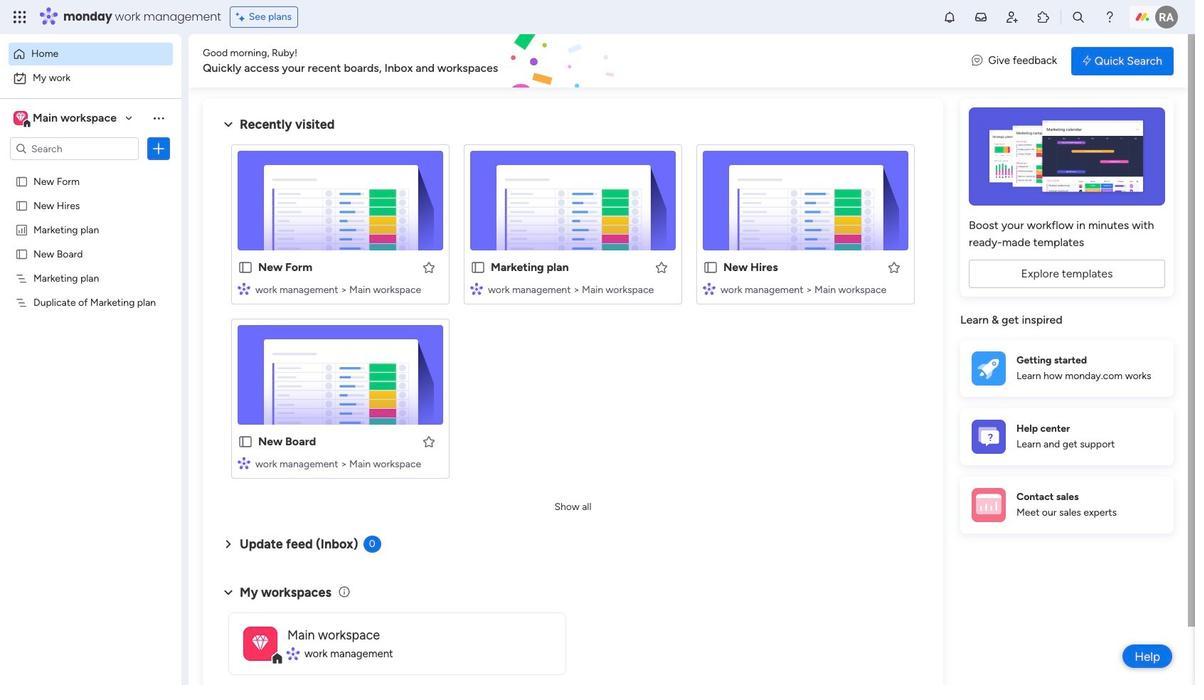 Task type: vqa. For each thing, say whether or not it's contained in the screenshot.
app logo
no



Task type: describe. For each thing, give the bounding box(es) containing it.
workspace options image
[[152, 111, 166, 125]]

help image
[[1103, 10, 1117, 24]]

1 horizontal spatial add to favorites image
[[887, 260, 902, 274]]

contact sales element
[[961, 476, 1174, 533]]

1 vertical spatial option
[[9, 67, 173, 90]]

quick search results list box
[[220, 133, 927, 496]]

getting started element
[[961, 340, 1174, 397]]

1 add to favorites image from the left
[[422, 260, 436, 274]]

v2 bolt switch image
[[1083, 53, 1092, 69]]

invite members image
[[1006, 10, 1020, 24]]



Task type: locate. For each thing, give the bounding box(es) containing it.
v2 user feedback image
[[972, 53, 983, 69]]

0 vertical spatial add to favorites image
[[887, 260, 902, 274]]

workspace image
[[14, 110, 28, 126], [16, 110, 25, 126], [243, 627, 278, 661]]

workspace image
[[252, 631, 269, 656]]

list box
[[0, 166, 181, 506]]

public dashboard image
[[15, 223, 28, 236]]

public board image
[[15, 174, 28, 188], [15, 199, 28, 212], [15, 247, 28, 260], [238, 260, 253, 275], [470, 260, 486, 275], [703, 260, 719, 275], [238, 434, 253, 450]]

0 horizontal spatial add to favorites image
[[422, 434, 436, 449]]

Search in workspace field
[[30, 141, 119, 157]]

workspace selection element
[[14, 110, 119, 128]]

add to favorites image
[[422, 260, 436, 274], [655, 260, 669, 274]]

notifications image
[[943, 10, 957, 24]]

close my workspaces image
[[220, 584, 237, 601]]

open update feed (inbox) image
[[220, 536, 237, 553]]

0 vertical spatial option
[[9, 43, 173, 65]]

select product image
[[13, 10, 27, 24]]

option
[[9, 43, 173, 65], [9, 67, 173, 90], [0, 168, 181, 171]]

update feed image
[[974, 10, 988, 24]]

1 horizontal spatial add to favorites image
[[655, 260, 669, 274]]

2 add to favorites image from the left
[[655, 260, 669, 274]]

1 vertical spatial add to favorites image
[[422, 434, 436, 449]]

monday marketplace image
[[1037, 10, 1051, 24]]

0 element
[[363, 536, 381, 553]]

options image
[[152, 142, 166, 156]]

ruby anderson image
[[1156, 6, 1178, 28]]

see plans image
[[236, 9, 249, 25]]

search everything image
[[1072, 10, 1086, 24]]

help center element
[[961, 408, 1174, 465]]

2 vertical spatial option
[[0, 168, 181, 171]]

templates image image
[[974, 107, 1161, 206]]

0 horizontal spatial add to favorites image
[[422, 260, 436, 274]]

close recently visited image
[[220, 116, 237, 133]]

add to favorites image
[[887, 260, 902, 274], [422, 434, 436, 449]]



